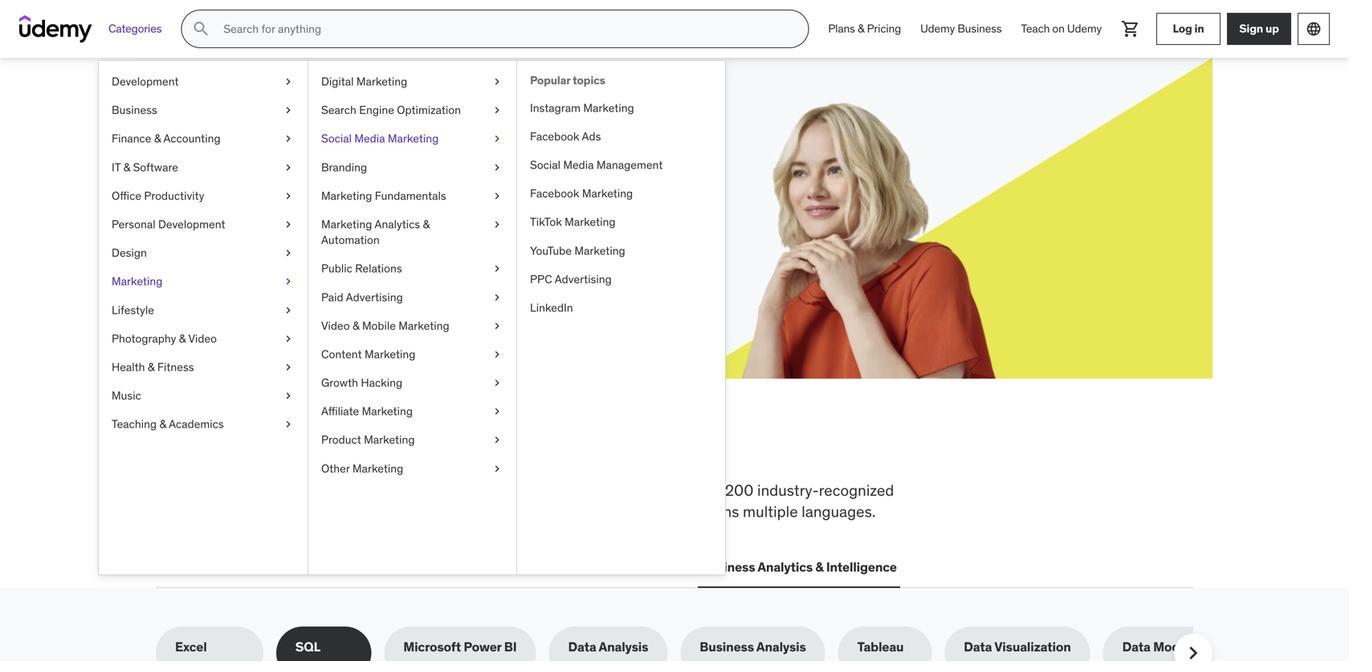 Task type: locate. For each thing, give the bounding box(es) containing it.
data right bi
[[568, 640, 596, 656]]

other
[[321, 462, 350, 476]]

1 horizontal spatial analysis
[[757, 640, 806, 656]]

& up the fitness
[[179, 332, 186, 346]]

data left "modeling"
[[1123, 640, 1151, 656]]

xsmall image
[[282, 102, 295, 118], [282, 274, 295, 290], [282, 303, 295, 318], [282, 331, 295, 347], [282, 360, 295, 376], [282, 417, 295, 433]]

mobile
[[362, 319, 396, 333]]

development down office productivity link
[[158, 217, 225, 232]]

for up potential
[[290, 128, 328, 161]]

analytics inside "marketing analytics & automation"
[[375, 217, 420, 232]]

submit search image
[[191, 19, 211, 39]]

0 vertical spatial development
[[112, 74, 179, 89]]

accounting
[[163, 131, 221, 146]]

personal
[[112, 217, 156, 232]]

xsmall image inside social media marketing link
[[491, 131, 504, 147]]

social down facebook ads
[[530, 158, 561, 172]]

udemy image
[[19, 15, 92, 43]]

instagram marketing
[[530, 101, 634, 115]]

& left intelligence in the bottom of the page
[[816, 560, 824, 576]]

microsoft
[[403, 640, 461, 656]]

xsmall image for photography & video
[[282, 331, 295, 347]]

& for pricing
[[858, 21, 865, 36]]

xsmall image inside finance & accounting link
[[282, 131, 295, 147]]

200
[[725, 481, 754, 500]]

1 horizontal spatial udemy
[[1068, 21, 1102, 36]]

0 horizontal spatial your
[[260, 167, 285, 184]]

3 xsmall image from the top
[[282, 303, 295, 318]]

choose a language image
[[1306, 21, 1322, 37]]

bi
[[504, 640, 517, 656]]

sql
[[295, 640, 321, 656]]

pricing
[[867, 21, 901, 36]]

linkedin link
[[517, 294, 725, 323]]

critical
[[221, 481, 266, 500]]

marketing down search engine optimization link
[[388, 131, 439, 146]]

xsmall image inside the marketing link
[[282, 274, 295, 290]]

media
[[355, 131, 385, 146], [563, 158, 594, 172]]

0 vertical spatial your
[[333, 128, 391, 161]]

media for marketing
[[355, 131, 385, 146]]

xsmall image
[[282, 74, 295, 90], [491, 74, 504, 90], [491, 102, 504, 118], [282, 131, 295, 147], [491, 131, 504, 147], [282, 160, 295, 175], [491, 160, 504, 175], [282, 188, 295, 204], [491, 188, 504, 204], [282, 217, 295, 233], [491, 217, 504, 233], [282, 245, 295, 261], [491, 261, 504, 277], [491, 290, 504, 306], [491, 318, 504, 334], [491, 347, 504, 363], [491, 376, 504, 391], [282, 388, 295, 404], [491, 404, 504, 420], [491, 433, 504, 448], [491, 461, 504, 477]]

growth
[[321, 376, 358, 390]]

digital marketing
[[321, 74, 407, 89]]

1 facebook from the top
[[530, 129, 580, 144]]

popular topics
[[530, 73, 606, 88]]

growth hacking
[[321, 376, 403, 390]]

marketing down social media management
[[582, 186, 633, 201]]

plans & pricing
[[828, 21, 901, 36]]

6 xsmall image from the top
[[282, 417, 295, 433]]

& right health
[[148, 360, 155, 375]]

xsmall image for paid advertising
[[491, 290, 504, 306]]

data left the visualization
[[964, 640, 992, 656]]

next image
[[1181, 641, 1207, 662]]

design link
[[99, 239, 308, 268]]

skills up workplace on the bottom left of the page
[[266, 428, 353, 470]]

xsmall image inside 'design' link
[[282, 245, 295, 261]]

it for it certifications
[[288, 560, 299, 576]]

your up through
[[260, 167, 285, 184]]

it left certifications
[[288, 560, 299, 576]]

content marketing link
[[308, 341, 517, 369]]

1 horizontal spatial advertising
[[555, 272, 612, 287]]

marketing down video & mobile marketing
[[365, 347, 416, 362]]

xsmall image inside public relations link
[[491, 261, 504, 277]]

0 vertical spatial media
[[355, 131, 385, 146]]

plans & pricing link
[[819, 10, 911, 48]]

power
[[464, 640, 502, 656]]

ads
[[582, 129, 601, 144]]

xsmall image inside lifestyle link
[[282, 303, 295, 318]]

social
[[321, 131, 352, 146], [530, 158, 561, 172]]

0 horizontal spatial for
[[290, 128, 328, 161]]

shopping cart with 0 items image
[[1121, 19, 1141, 39]]

xsmall image inside content marketing link
[[491, 347, 504, 363]]

microsoft power bi
[[403, 640, 517, 656]]

for up the and
[[670, 481, 689, 500]]

search engine optimization
[[321, 103, 461, 117]]

web development
[[159, 560, 269, 576]]

data analysis
[[568, 640, 649, 656]]

& for fitness
[[148, 360, 155, 375]]

& left mobile
[[353, 319, 360, 333]]

affiliate marketing link
[[308, 398, 517, 426]]

skills inside covering critical workplace skills to technical topics, including prep content for over 200 industry-recognized certifications, our catalog supports well-rounded professional development and spans multiple languages.
[[344, 481, 378, 500]]

science
[[519, 560, 567, 576]]

1 xsmall image from the top
[[282, 102, 295, 118]]

marketing down paid advertising link
[[399, 319, 450, 333]]

social media marketing element
[[517, 61, 725, 575]]

xsmall image inside office productivity link
[[282, 188, 295, 204]]

xsmall image inside the photography & video link
[[282, 331, 295, 347]]

business analytics & intelligence button
[[698, 549, 900, 587]]

1 analysis from the left
[[599, 640, 649, 656]]

marketing inside instagram marketing link
[[583, 101, 634, 115]]

xsmall image inside marketing analytics & automation link
[[491, 217, 504, 233]]

& for software
[[123, 160, 130, 175]]

marketing up automation
[[321, 217, 372, 232]]

technical
[[399, 481, 461, 500]]

analytics inside button
[[758, 560, 813, 576]]

xsmall image for social media marketing
[[491, 131, 504, 147]]

marketing down affiliate marketing
[[364, 433, 415, 448]]

covering critical workplace skills to technical topics, including prep content for over 200 industry-recognized certifications, our catalog supports well-rounded professional development and spans multiple languages.
[[156, 481, 894, 522]]

0 vertical spatial it
[[112, 160, 121, 175]]

analytics down fundamentals
[[375, 217, 420, 232]]

xsmall image inside health & fitness link
[[282, 360, 295, 376]]

xsmall image for marketing fundamentals
[[491, 188, 504, 204]]

xsmall image inside growth hacking link
[[491, 376, 504, 391]]

development inside web development button
[[189, 560, 269, 576]]

5 xsmall image from the top
[[282, 360, 295, 376]]

ppc
[[530, 272, 552, 287]]

1 horizontal spatial media
[[563, 158, 594, 172]]

1 vertical spatial advertising
[[346, 290, 403, 305]]

xsmall image inside the marketing fundamentals 'link'
[[491, 188, 504, 204]]

marketing inside youtube marketing link
[[575, 244, 626, 258]]

starting
[[424, 167, 470, 184]]

2 vertical spatial development
[[189, 560, 269, 576]]

1 vertical spatial media
[[563, 158, 594, 172]]

business for business analysis
[[700, 640, 754, 656]]

0 horizontal spatial in
[[506, 428, 537, 470]]

data left science
[[489, 560, 517, 576]]

& inside button
[[816, 560, 824, 576]]

public relations
[[321, 262, 402, 276]]

to
[[381, 481, 395, 500]]

your
[[333, 128, 391, 161], [260, 167, 285, 184]]

your up with
[[333, 128, 391, 161]]

marketing down with
[[321, 189, 372, 203]]

xsmall image inside product marketing link
[[491, 433, 504, 448]]

1 vertical spatial it
[[288, 560, 299, 576]]

2 analysis from the left
[[757, 640, 806, 656]]

spans
[[699, 503, 739, 522]]

advertising down relations at the left of page
[[346, 290, 403, 305]]

automation
[[321, 233, 380, 247]]

marketing up lifestyle
[[112, 274, 163, 289]]

& for mobile
[[353, 319, 360, 333]]

marketing down tiktok marketing link
[[575, 244, 626, 258]]

facebook up tiktok
[[530, 186, 580, 201]]

photography
[[112, 332, 176, 346]]

& down the marketing fundamentals 'link'
[[423, 217, 430, 232]]

0 vertical spatial social
[[321, 131, 352, 146]]

xsmall image inside personal development link
[[282, 217, 295, 233]]

xsmall image inside development link
[[282, 74, 295, 90]]

data for data modeling
[[1123, 640, 1151, 656]]

0 vertical spatial in
[[1195, 21, 1205, 36]]

modeling
[[1154, 640, 1210, 656]]

1 vertical spatial skills
[[344, 481, 378, 500]]

xsmall image inside paid advertising link
[[491, 290, 504, 306]]

xsmall image inside teaching & academics link
[[282, 417, 295, 433]]

1 vertical spatial social
[[530, 158, 561, 172]]

marketing inside facebook marketing link
[[582, 186, 633, 201]]

it inside button
[[288, 560, 299, 576]]

just
[[488, 167, 509, 184]]

0 horizontal spatial udemy
[[921, 21, 955, 36]]

xsmall image for branding
[[491, 160, 504, 175]]

1 horizontal spatial it
[[288, 560, 299, 576]]

0 vertical spatial analytics
[[375, 217, 420, 232]]

business inside udemy business link
[[958, 21, 1002, 36]]

at
[[473, 167, 485, 184]]

business inside business analytics & intelligence button
[[701, 560, 755, 576]]

affiliate marketing
[[321, 405, 413, 419]]

0 horizontal spatial video
[[188, 332, 217, 346]]

it up office
[[112, 160, 121, 175]]

social media marketing
[[321, 131, 439, 146]]

development down 'categories' dropdown button
[[112, 74, 179, 89]]

for inside covering critical workplace skills to technical topics, including prep content for over 200 industry-recognized certifications, our catalog supports well-rounded professional development and spans multiple languages.
[[670, 481, 689, 500]]

excel
[[175, 640, 207, 656]]

1 horizontal spatial in
[[1195, 21, 1205, 36]]

marketing up facebook ads link
[[583, 101, 634, 115]]

tiktok
[[530, 215, 562, 229]]

0 vertical spatial facebook
[[530, 129, 580, 144]]

tiktok marketing
[[530, 215, 616, 229]]

0 horizontal spatial analytics
[[375, 217, 420, 232]]

design
[[112, 246, 147, 260]]

xsmall image inside 'affiliate marketing' link
[[491, 404, 504, 420]]

xsmall image for video & mobile marketing
[[491, 318, 504, 334]]

business inside topic filters element
[[700, 640, 754, 656]]

development right web
[[189, 560, 269, 576]]

& up office
[[123, 160, 130, 175]]

media down engine
[[355, 131, 385, 146]]

video & mobile marketing
[[321, 319, 450, 333]]

1 vertical spatial for
[[670, 481, 689, 500]]

workplace
[[270, 481, 340, 500]]

advertising inside social media marketing element
[[555, 272, 612, 287]]

skills up "supports"
[[344, 481, 378, 500]]

media for management
[[563, 158, 594, 172]]

for inside skills for your future expand your potential with a course. starting at just $12.99 through dec 15.
[[290, 128, 328, 161]]

& right plans
[[858, 21, 865, 36]]

marketing down facebook marketing
[[565, 215, 616, 229]]

xsmall image for music
[[282, 388, 295, 404]]

media up facebook marketing
[[563, 158, 594, 172]]

professional
[[490, 503, 573, 522]]

1 vertical spatial analytics
[[758, 560, 813, 576]]

0 horizontal spatial advertising
[[346, 290, 403, 305]]

in right log
[[1195, 21, 1205, 36]]

udemy business
[[921, 21, 1002, 36]]

1 vertical spatial facebook
[[530, 186, 580, 201]]

music
[[112, 389, 141, 403]]

visualization
[[995, 640, 1071, 656]]

analytics down the multiple
[[758, 560, 813, 576]]

xsmall image inside branding link
[[491, 160, 504, 175]]

potential
[[288, 167, 339, 184]]

in
[[1195, 21, 1205, 36], [506, 428, 537, 470]]

video down lifestyle link
[[188, 332, 217, 346]]

analysis for data analysis
[[599, 640, 649, 656]]

analysis for business analysis
[[757, 640, 806, 656]]

communication button
[[583, 549, 685, 587]]

2 xsmall image from the top
[[282, 274, 295, 290]]

data visualization
[[964, 640, 1071, 656]]

data modeling
[[1123, 640, 1210, 656]]

xsmall image for product marketing
[[491, 433, 504, 448]]

& inside "marketing analytics & automation"
[[423, 217, 430, 232]]

data for data analysis
[[568, 640, 596, 656]]

advertising
[[555, 272, 612, 287], [346, 290, 403, 305]]

advertising for paid advertising
[[346, 290, 403, 305]]

data for data science
[[489, 560, 517, 576]]

paid advertising
[[321, 290, 403, 305]]

marketing up engine
[[357, 74, 407, 89]]

marketing up to
[[353, 462, 403, 476]]

xsmall image inside business link
[[282, 102, 295, 118]]

xsmall image inside music link
[[282, 388, 295, 404]]

marketing inside 'link'
[[321, 189, 372, 203]]

xsmall image inside video & mobile marketing link
[[491, 318, 504, 334]]

teaching & academics link
[[99, 411, 308, 439]]

development
[[112, 74, 179, 89], [158, 217, 225, 232], [189, 560, 269, 576]]

business for business
[[112, 103, 157, 117]]

0 horizontal spatial analysis
[[599, 640, 649, 656]]

xsmall image inside digital marketing link
[[491, 74, 504, 90]]

udemy right pricing
[[921, 21, 955, 36]]

marketing down hacking
[[362, 405, 413, 419]]

social for social media marketing
[[321, 131, 352, 146]]

0 vertical spatial advertising
[[555, 272, 612, 287]]

0 horizontal spatial social
[[321, 131, 352, 146]]

& right finance
[[154, 131, 161, 146]]

1 horizontal spatial your
[[333, 128, 391, 161]]

in up including
[[506, 428, 537, 470]]

2 udemy from the left
[[1068, 21, 1102, 36]]

video down paid
[[321, 319, 350, 333]]

0 vertical spatial for
[[290, 128, 328, 161]]

business for business analytics & intelligence
[[701, 560, 755, 576]]

supports
[[332, 503, 393, 522]]

development inside personal development link
[[158, 217, 225, 232]]

udemy right on
[[1068, 21, 1102, 36]]

1 horizontal spatial analytics
[[758, 560, 813, 576]]

2 facebook from the top
[[530, 186, 580, 201]]

xsmall image inside the it & software link
[[282, 160, 295, 175]]

paid advertising link
[[308, 283, 517, 312]]

over
[[693, 481, 722, 500]]

& for accounting
[[154, 131, 161, 146]]

0 horizontal spatial media
[[355, 131, 385, 146]]

development link
[[99, 67, 308, 96]]

content marketing
[[321, 347, 416, 362]]

1 vertical spatial in
[[506, 428, 537, 470]]

marketing inside other marketing link
[[353, 462, 403, 476]]

marketing inside digital marketing link
[[357, 74, 407, 89]]

xsmall image inside search engine optimization link
[[491, 102, 504, 118]]

development for personal
[[158, 217, 225, 232]]

0 horizontal spatial it
[[112, 160, 121, 175]]

& for video
[[179, 332, 186, 346]]

data
[[489, 560, 517, 576], [568, 640, 596, 656], [964, 640, 992, 656], [1123, 640, 1151, 656]]

advertising down youtube marketing
[[555, 272, 612, 287]]

& right teaching
[[159, 417, 166, 432]]

productivity
[[144, 189, 204, 203]]

4 xsmall image from the top
[[282, 331, 295, 347]]

xsmall image for growth hacking
[[491, 376, 504, 391]]

facebook for facebook ads
[[530, 129, 580, 144]]

social down the search
[[321, 131, 352, 146]]

xsmall image for other marketing
[[491, 461, 504, 477]]

$12.99
[[214, 185, 253, 202]]

data inside "button"
[[489, 560, 517, 576]]

facebook down instagram at the left of page
[[530, 129, 580, 144]]

business inside business link
[[112, 103, 157, 117]]

1 horizontal spatial social
[[530, 158, 561, 172]]

xsmall image for office productivity
[[282, 188, 295, 204]]

marketing inside product marketing link
[[364, 433, 415, 448]]

1 horizontal spatial for
[[670, 481, 689, 500]]

facebook
[[530, 129, 580, 144], [530, 186, 580, 201]]

popular
[[530, 73, 571, 88]]

udemy
[[921, 21, 955, 36], [1068, 21, 1102, 36]]

xsmall image for marketing
[[282, 274, 295, 290]]

xsmall image inside other marketing link
[[491, 461, 504, 477]]

1 vertical spatial development
[[158, 217, 225, 232]]



Task type: vqa. For each thing, say whether or not it's contained in the screenshot.
Analysis to the right
yes



Task type: describe. For each thing, give the bounding box(es) containing it.
product
[[321, 433, 361, 448]]

health
[[112, 360, 145, 375]]

all the skills you need in one place
[[156, 428, 691, 470]]

social media marketing link
[[308, 125, 517, 153]]

it certifications
[[288, 560, 384, 576]]

product marketing
[[321, 433, 415, 448]]

personal development link
[[99, 210, 308, 239]]

0 vertical spatial skills
[[266, 428, 353, 470]]

plans
[[828, 21, 855, 36]]

photography & video link
[[99, 325, 308, 353]]

you
[[359, 428, 416, 470]]

content
[[321, 347, 362, 362]]

tiktok marketing link
[[517, 208, 725, 237]]

social for social media management
[[530, 158, 561, 172]]

ppc advertising link
[[517, 265, 725, 294]]

skills
[[214, 128, 286, 161]]

public relations link
[[308, 255, 517, 283]]

content
[[614, 481, 666, 500]]

teach on udemy link
[[1012, 10, 1112, 48]]

& for academics
[[159, 417, 166, 432]]

xsmall image for public relations
[[491, 261, 504, 277]]

fitness
[[157, 360, 194, 375]]

affiliate
[[321, 405, 359, 419]]

health & fitness link
[[99, 353, 308, 382]]

communication
[[586, 560, 682, 576]]

office productivity
[[112, 189, 204, 203]]

udemy business link
[[911, 10, 1012, 48]]

data science button
[[485, 549, 570, 587]]

marketing inside "marketing analytics & automation"
[[321, 217, 372, 232]]

multiple
[[743, 503, 798, 522]]

analytics for marketing
[[375, 217, 420, 232]]

search engine optimization link
[[308, 96, 517, 125]]

digital marketing link
[[308, 67, 517, 96]]

youtube marketing
[[530, 244, 626, 258]]

our
[[252, 503, 274, 522]]

it certifications button
[[285, 549, 387, 587]]

management
[[597, 158, 663, 172]]

xsmall image for digital marketing
[[491, 74, 504, 90]]

it for it & software
[[112, 160, 121, 175]]

marketing inside content marketing link
[[365, 347, 416, 362]]

development inside development link
[[112, 74, 179, 89]]

xsmall image for personal development
[[282, 217, 295, 233]]

xsmall image for teaching & academics
[[282, 417, 295, 433]]

xsmall image for search engine optimization
[[491, 102, 504, 118]]

xsmall image for it & software
[[282, 160, 295, 175]]

1 vertical spatial your
[[260, 167, 285, 184]]

marketing inside 'affiliate marketing' link
[[362, 405, 413, 419]]

digital
[[321, 74, 354, 89]]

categories
[[108, 21, 162, 36]]

relations
[[355, 262, 402, 276]]

xsmall image for affiliate marketing
[[491, 404, 504, 420]]

development
[[577, 503, 666, 522]]

marketing inside tiktok marketing link
[[565, 215, 616, 229]]

branding link
[[308, 153, 517, 182]]

rounded
[[430, 503, 486, 522]]

future
[[396, 128, 474, 161]]

finance & accounting link
[[99, 125, 308, 153]]

finance & accounting
[[112, 131, 221, 146]]

including
[[513, 481, 575, 500]]

lifestyle link
[[99, 296, 308, 325]]

xsmall image for health & fitness
[[282, 360, 295, 376]]

leadership
[[403, 560, 469, 576]]

analytics for business
[[758, 560, 813, 576]]

xsmall image for content marketing
[[491, 347, 504, 363]]

15.
[[330, 185, 345, 202]]

teach
[[1021, 21, 1050, 36]]

and
[[670, 503, 695, 522]]

xsmall image for finance & accounting
[[282, 131, 295, 147]]

youtube marketing link
[[517, 237, 725, 265]]

Search for anything text field
[[220, 15, 789, 43]]

1 horizontal spatial video
[[321, 319, 350, 333]]

hacking
[[361, 376, 403, 390]]

business analysis
[[700, 640, 806, 656]]

photography & video
[[112, 332, 217, 346]]

office
[[112, 189, 141, 203]]

finance
[[112, 131, 151, 146]]

fundamentals
[[375, 189, 446, 203]]

web development button
[[156, 549, 272, 587]]

marketing analytics & automation link
[[308, 210, 517, 255]]

advertising for ppc advertising
[[555, 272, 612, 287]]

it & software link
[[99, 153, 308, 182]]

software
[[133, 160, 178, 175]]

teaching & academics
[[112, 417, 224, 432]]

a
[[369, 167, 376, 184]]

lifestyle
[[112, 303, 154, 318]]

log
[[1173, 21, 1193, 36]]

business analytics & intelligence
[[701, 560, 897, 576]]

instagram marketing link
[[517, 94, 725, 122]]

health & fitness
[[112, 360, 194, 375]]

product marketing link
[[308, 426, 517, 455]]

instagram
[[530, 101, 581, 115]]

xsmall image for business
[[282, 102, 295, 118]]

public
[[321, 262, 353, 276]]

the
[[209, 428, 260, 470]]

other marketing
[[321, 462, 403, 476]]

1 udemy from the left
[[921, 21, 955, 36]]

on
[[1053, 21, 1065, 36]]

xsmall image for lifestyle
[[282, 303, 295, 318]]

facebook for facebook marketing
[[530, 186, 580, 201]]

dec
[[304, 185, 327, 202]]

teach on udemy
[[1021, 21, 1102, 36]]

social media management
[[530, 158, 663, 172]]

data for data visualization
[[964, 640, 992, 656]]

xsmall image for design
[[282, 245, 295, 261]]

certifications,
[[156, 503, 248, 522]]

xsmall image for marketing analytics & automation
[[491, 217, 504, 233]]

covering
[[156, 481, 217, 500]]

xsmall image for development
[[282, 74, 295, 90]]

search
[[321, 103, 357, 117]]

data science
[[489, 560, 567, 576]]

development for web
[[189, 560, 269, 576]]

marketing inside social media marketing link
[[388, 131, 439, 146]]

facebook ads link
[[517, 122, 725, 151]]

marketing inside video & mobile marketing link
[[399, 319, 450, 333]]

topic filters element
[[156, 628, 1229, 662]]



